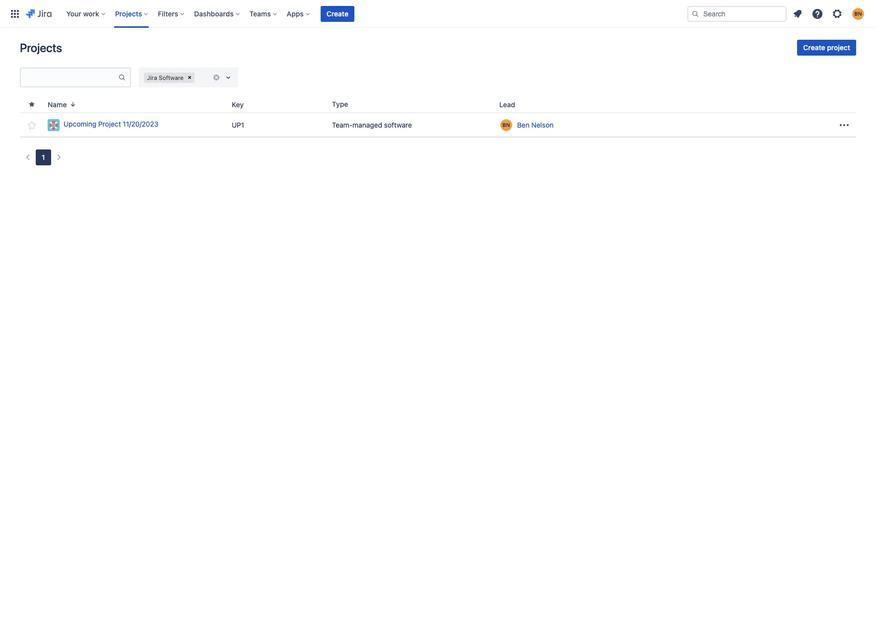 Task type: locate. For each thing, give the bounding box(es) containing it.
None text field
[[21, 71, 118, 84]]

create inside button
[[804, 43, 826, 52]]

apps
[[287, 9, 304, 18]]

your work button
[[63, 6, 109, 22]]

clear image
[[186, 73, 194, 81]]

ben
[[517, 120, 530, 129]]

projects down appswitcher icon
[[20, 41, 62, 55]]

jira image
[[26, 8, 52, 20], [26, 8, 52, 20]]

11/20/2023
[[123, 120, 159, 128]]

name button
[[44, 99, 81, 110]]

1 horizontal spatial create
[[804, 43, 826, 52]]

create inside button
[[327, 9, 349, 18]]

upcoming
[[64, 120, 96, 128]]

1 horizontal spatial projects
[[115, 9, 142, 18]]

banner
[[0, 0, 876, 28]]

projects right 'work'
[[115, 9, 142, 18]]

projects
[[115, 9, 142, 18], [20, 41, 62, 55]]

create left project at the right top
[[804, 43, 826, 52]]

0 vertical spatial projects
[[115, 9, 142, 18]]

teams button
[[247, 6, 281, 22]]

ben nelson link
[[517, 120, 554, 130]]

nelson
[[532, 120, 554, 129]]

create button
[[321, 6, 355, 22]]

appswitcher icon image
[[9, 8, 21, 20]]

more image
[[839, 119, 851, 131]]

0 vertical spatial create
[[327, 9, 349, 18]]

create right apps popup button
[[327, 9, 349, 18]]

your
[[66, 9, 81, 18]]

jira
[[147, 74, 157, 81]]

1 vertical spatial projects
[[20, 41, 62, 55]]

software
[[159, 74, 184, 81]]

filters button
[[155, 6, 188, 22]]

your work
[[66, 9, 99, 18]]

1 vertical spatial create
[[804, 43, 826, 52]]

lead
[[499, 100, 515, 108]]

projects inside popup button
[[115, 9, 142, 18]]

help image
[[812, 8, 824, 20]]

create
[[327, 9, 349, 18], [804, 43, 826, 52]]

project
[[827, 43, 851, 52]]

0 horizontal spatial create
[[327, 9, 349, 18]]

type
[[332, 100, 348, 108]]

previous image
[[22, 151, 34, 163]]

open image
[[222, 72, 234, 83]]



Task type: describe. For each thing, give the bounding box(es) containing it.
projects button
[[112, 6, 152, 22]]

next image
[[53, 151, 65, 163]]

create for create
[[327, 9, 349, 18]]

dashboards
[[194, 9, 234, 18]]

team-managed software
[[332, 120, 412, 129]]

banner containing your work
[[0, 0, 876, 28]]

key button
[[228, 99, 256, 110]]

settings image
[[832, 8, 844, 20]]

work
[[83, 9, 99, 18]]

ben nelson
[[517, 120, 554, 129]]

up1
[[232, 120, 244, 129]]

lead button
[[495, 99, 527, 110]]

managed
[[353, 120, 382, 129]]

create project button
[[798, 40, 857, 56]]

team-
[[332, 120, 353, 129]]

star upcoming project 11/20/2023 image
[[26, 119, 38, 131]]

clear image
[[213, 73, 220, 81]]

1
[[42, 153, 45, 161]]

name
[[48, 100, 67, 108]]

filters
[[158, 9, 178, 18]]

your profile and settings image
[[853, 8, 864, 20]]

1 button
[[36, 149, 51, 165]]

jira software
[[147, 74, 184, 81]]

key
[[232, 100, 244, 108]]

software
[[384, 120, 412, 129]]

teams
[[250, 9, 271, 18]]

project
[[98, 120, 121, 128]]

upcoming project 11/20/2023
[[64, 120, 159, 128]]

0 horizontal spatial projects
[[20, 41, 62, 55]]

notifications image
[[792, 8, 804, 20]]

upcoming project 11/20/2023 link
[[48, 119, 224, 131]]

primary element
[[6, 0, 688, 28]]

create project
[[804, 43, 851, 52]]

dashboards button
[[191, 6, 244, 22]]

search image
[[692, 10, 700, 18]]

apps button
[[284, 6, 314, 22]]

Search field
[[688, 6, 787, 22]]

create for create project
[[804, 43, 826, 52]]



Task type: vqa. For each thing, say whether or not it's contained in the screenshot.
Create associated with Create project
yes



